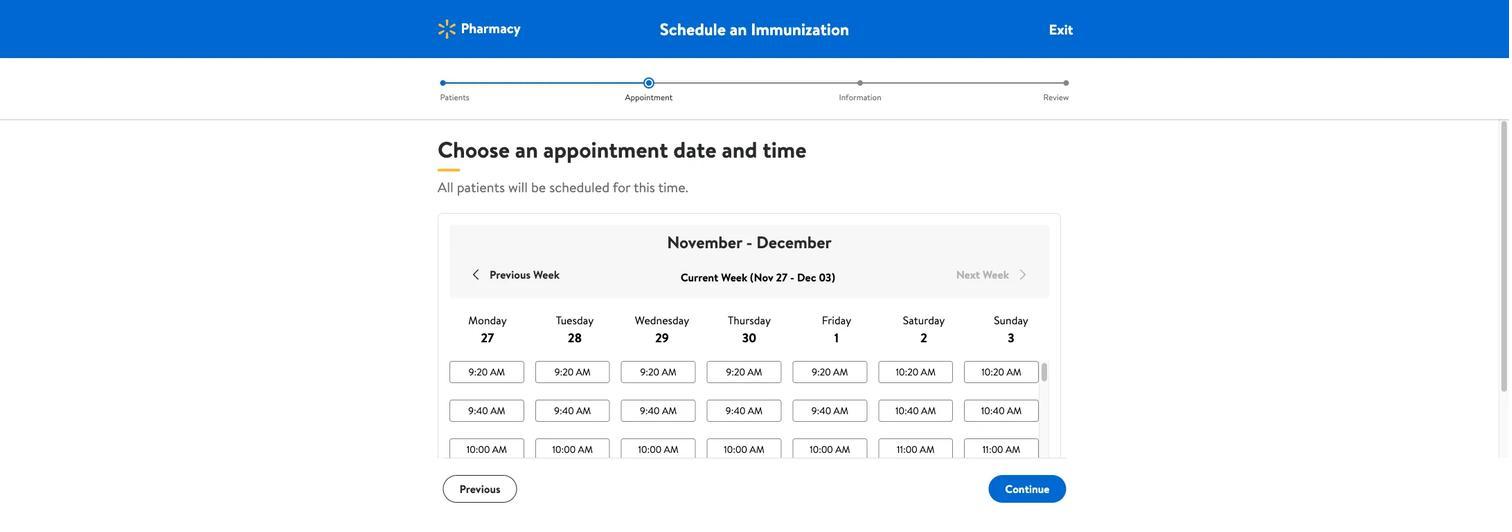Task type: describe. For each thing, give the bounding box(es) containing it.
10:00 am button for monday, nov 27 2023, 9:40 am element
[[450, 439, 524, 461]]

saturday, dec 02 2023, 10:20 am element
[[896, 366, 936, 379]]

choose an appointment date and time
[[438, 134, 807, 165]]

thursday
[[728, 313, 771, 328]]

wednesday, nov 29 2023, 9:20 am element
[[640, 366, 677, 379]]

9:20 am button for thursday, nov 30 2023, 9:40 am element
[[707, 362, 782, 384]]

am for sunday, dec 03 2023, 10:40 am 'element'
[[1007, 405, 1022, 418]]

use arrow keys to navigate between time slots and press either enter or space to select group
[[450, 362, 1039, 521]]

9:20 for thursday, nov 30 2023, 9:20 am element
[[726, 366, 745, 379]]

9:20 am button for tuesday, nov 28 2023, 9:40 am element
[[535, 362, 610, 384]]

tuesday 28
[[556, 313, 594, 347]]

10:00 am for tuesday, nov 28 2023, 10:00 am element
[[552, 443, 593, 457]]

patients
[[457, 177, 505, 197]]

monday 27
[[468, 313, 507, 347]]

am for thursday, nov 30 2023, 9:40 am element
[[748, 405, 763, 418]]

am for monday, nov 27 2023, 9:20 am element
[[490, 366, 505, 379]]

tuesday, nov 28 2023, 9:40 am element
[[554, 405, 591, 418]]

am for wednesday, nov 29 2023, 9:40 am element
[[662, 405, 677, 418]]

am for wednesday, nov 29 2023, 9:20 am element
[[662, 366, 677, 379]]

tuesday, nov 28 2023, 9:20 am element
[[555, 366, 591, 379]]

saturday
[[903, 313, 945, 328]]

pharmacy button
[[436, 18, 521, 40]]

sunday, dec 03 2023, 10:20 am element
[[982, 366, 1022, 379]]

10:00 for friday, dec 01 2023, 10:00 am element
[[810, 443, 833, 457]]

10:00 for wednesday, nov 29 2023, 10:00 am "element"
[[638, 443, 662, 457]]

information list item
[[755, 78, 966, 103]]

friday
[[822, 313, 851, 328]]

am for friday, dec 01 2023, 9:40 am element
[[834, 405, 849, 418]]

pharmacy
[[461, 18, 521, 37]]

and
[[722, 134, 757, 165]]

patients list item
[[437, 78, 543, 103]]

be
[[531, 177, 546, 197]]

10:00 am for monday, nov 27 2023, 10:00 am element
[[467, 443, 507, 457]]

10:40 for saturday, dec 02 2023, 10:40 am element
[[896, 405, 919, 418]]

previous week
[[490, 267, 560, 283]]

wednesday
[[635, 313, 689, 328]]

9:20 am for wednesday, nov 29 2023, 9:20 am element
[[640, 366, 677, 379]]

10:00 am button for wednesday, nov 29 2023, 9:40 am element
[[621, 439, 696, 461]]

am for tuesday, nov 28 2023, 10:00 am element
[[578, 443, 593, 457]]

week for next
[[983, 267, 1009, 283]]

1
[[835, 330, 839, 347]]

am for sunday, dec 03 2023, 11:00 am element
[[1006, 443, 1021, 457]]

10:00 am for thursday, nov 30 2023, 10:00 am element
[[724, 443, 765, 457]]

wednesday, nov 29 2023, 10:00 am element
[[638, 443, 679, 457]]

9:20 for friday, dec 01 2023, 9:20 am element
[[812, 366, 831, 379]]

friday, dec 01 2023, 9:40 am element
[[812, 405, 849, 418]]

exit button
[[1049, 19, 1073, 39]]

10:00 am button for tuesday, nov 28 2023, 9:40 am element
[[535, 439, 610, 461]]

information
[[839, 91, 882, 103]]

am for thursday, nov 30 2023, 10:00 am element
[[750, 443, 765, 457]]

dec
[[797, 270, 816, 285]]

thursday, nov 30 2023, 10:00 am element
[[724, 443, 765, 457]]

28
[[568, 330, 582, 347]]

9:20 am for friday, dec 01 2023, 9:20 am element
[[812, 366, 848, 379]]

03)
[[819, 270, 835, 285]]

date
[[674, 134, 717, 165]]

previous button
[[443, 476, 517, 504]]

9:20 am button for monday, nov 27 2023, 9:40 am element
[[450, 362, 524, 384]]

am for friday, dec 01 2023, 10:00 am element
[[836, 443, 850, 457]]

next week
[[956, 267, 1009, 283]]

tuesday
[[556, 313, 594, 328]]

3
[[1008, 330, 1015, 347]]

november
[[667, 231, 742, 254]]

am for wednesday, nov 29 2023, 10:00 am "element"
[[664, 443, 679, 457]]

immunization
[[751, 17, 849, 41]]

list containing patients
[[437, 78, 1072, 103]]

am for monday, nov 27 2023, 9:40 am element
[[491, 405, 505, 418]]

9:40 for monday, nov 27 2023, 9:40 am element
[[468, 405, 488, 418]]

saturday 2
[[903, 313, 945, 347]]

choose
[[438, 134, 510, 165]]

2
[[921, 330, 927, 347]]

9:40 am button for tuesday, nov 28 2023, 9:20 am element
[[535, 400, 610, 423]]

9:40 am for friday, dec 01 2023, 9:40 am element
[[812, 405, 849, 418]]

current week (nov 27 - dec 03)
[[681, 270, 835, 285]]

10:00 am button for friday, dec 01 2023, 9:40 am element
[[793, 439, 867, 461]]

9:40 am button for monday, nov 27 2023, 9:20 am element
[[450, 400, 524, 423]]

time
[[763, 134, 807, 165]]

friday, dec 01 2023, 10:00 am element
[[810, 443, 850, 457]]

november - december
[[667, 231, 832, 254]]

9:20 for wednesday, nov 29 2023, 9:20 am element
[[640, 366, 659, 379]]

am for saturday, dec 02 2023, 11:00 am element
[[920, 443, 935, 457]]

previous for previous
[[460, 482, 501, 497]]

monday, nov 27 2023, 9:20 am element
[[469, 366, 505, 379]]

exit
[[1049, 19, 1073, 39]]

am for friday, dec 01 2023, 9:20 am element
[[833, 366, 848, 379]]

am for "saturday, dec 02 2023, 10:20 am" element at the right of the page
[[921, 366, 936, 379]]

december
[[757, 231, 832, 254]]

30
[[742, 330, 757, 347]]

thursday 30
[[728, 313, 771, 347]]

thursday, nov 30 2023, 9:20 am element
[[726, 366, 762, 379]]

9:40 for wednesday, nov 29 2023, 9:40 am element
[[640, 405, 660, 418]]

10:00 am for friday, dec 01 2023, 10:00 am element
[[810, 443, 850, 457]]

next week button
[[945, 264, 1043, 286]]

9:20 am button for friday, dec 01 2023, 9:40 am element
[[793, 362, 867, 384]]



Task type: vqa. For each thing, say whether or not it's contained in the screenshot.


Task type: locate. For each thing, give the bounding box(es) containing it.
1 horizontal spatial 11:00 am
[[983, 443, 1021, 457]]

10:40 am down sunday, dec 03 2023, 10:20 am element
[[981, 405, 1022, 418]]

sunday, dec 03 2023, 11:00 am element
[[983, 443, 1021, 457]]

10:00 am down tuesday, nov 28 2023, 9:40 am element
[[552, 443, 593, 457]]

11:00 am for saturday, dec 02 2023, 11:00 am element
[[897, 443, 935, 457]]

0 horizontal spatial week
[[533, 267, 560, 283]]

week
[[533, 267, 560, 283], [983, 267, 1009, 283], [721, 270, 748, 285]]

am down sunday, dec 03 2023, 10:20 am element
[[1007, 405, 1022, 418]]

9:40 am button up wednesday, nov 29 2023, 10:00 am "element"
[[621, 400, 696, 423]]

1 horizontal spatial 11:00
[[983, 443, 1003, 457]]

4 9:40 from the left
[[726, 405, 746, 418]]

review
[[1044, 91, 1069, 103]]

for
[[613, 177, 631, 197]]

1 10:00 am from the left
[[467, 443, 507, 457]]

10:00 up previous button
[[467, 443, 490, 457]]

10:40 am button for saturday, dec 02 2023, 11:00 am element
[[879, 400, 953, 423]]

5 10:00 am from the left
[[810, 443, 850, 457]]

10:00
[[467, 443, 490, 457], [552, 443, 576, 457], [638, 443, 662, 457], [724, 443, 747, 457], [810, 443, 833, 457]]

10:40 down "saturday, dec 02 2023, 10:20 am" element at the right of the page
[[896, 405, 919, 418]]

0 horizontal spatial 10:20
[[896, 366, 919, 379]]

am down wednesday, nov 29 2023, 9:20 am element
[[662, 405, 677, 418]]

5 9:40 from the left
[[812, 405, 831, 418]]

10:20 am button for sunday, dec 03 2023, 10:40 am 'element'
[[964, 362, 1039, 384]]

9:40 am button for friday, dec 01 2023, 9:20 am element
[[793, 400, 867, 423]]

-
[[746, 231, 753, 254], [790, 270, 795, 285]]

sunday 3
[[994, 313, 1029, 347]]

0 horizontal spatial 27
[[481, 330, 494, 347]]

1 9:20 am button from the left
[[450, 362, 524, 384]]

9:40 am button
[[450, 400, 524, 423], [535, 400, 610, 423], [621, 400, 696, 423], [707, 400, 782, 423], [793, 400, 867, 423]]

3 9:40 am button from the left
[[621, 400, 696, 423]]

9:20 am for tuesday, nov 28 2023, 9:20 am element
[[555, 366, 591, 379]]

am for saturday, dec 02 2023, 10:40 am element
[[921, 405, 936, 418]]

2 10:00 from the left
[[552, 443, 576, 457]]

10:40 am
[[896, 405, 936, 418], [981, 405, 1022, 418]]

5 9:20 from the left
[[812, 366, 831, 379]]

0 vertical spatial -
[[746, 231, 753, 254]]

27 right (nov
[[776, 270, 788, 285]]

0 horizontal spatial an
[[515, 134, 538, 165]]

0 vertical spatial 27
[[776, 270, 788, 285]]

1 9:20 from the left
[[469, 366, 488, 379]]

week for previous
[[533, 267, 560, 283]]

5 10:00 from the left
[[810, 443, 833, 457]]

am
[[490, 366, 505, 379], [576, 366, 591, 379], [662, 366, 677, 379], [748, 366, 762, 379], [833, 366, 848, 379], [921, 366, 936, 379], [1007, 366, 1022, 379], [491, 405, 505, 418], [576, 405, 591, 418], [662, 405, 677, 418], [748, 405, 763, 418], [834, 405, 849, 418], [921, 405, 936, 418], [1007, 405, 1022, 418], [492, 443, 507, 457], [578, 443, 593, 457], [664, 443, 679, 457], [750, 443, 765, 457], [836, 443, 850, 457], [920, 443, 935, 457], [1006, 443, 1021, 457]]

monday
[[468, 313, 507, 328]]

1 10:20 from the left
[[896, 366, 919, 379]]

10:00 am for wednesday, nov 29 2023, 10:00 am "element"
[[638, 443, 679, 457]]

3 9:20 from the left
[[640, 366, 659, 379]]

review list item
[[966, 78, 1072, 103]]

10:20
[[896, 366, 919, 379], [982, 366, 1004, 379]]

9:20 for monday, nov 27 2023, 9:20 am element
[[469, 366, 488, 379]]

10:20 am button down the 3
[[964, 362, 1039, 384]]

will
[[508, 177, 528, 197]]

am up monday, nov 27 2023, 9:40 am element
[[490, 366, 505, 379]]

10:40 am button up saturday, dec 02 2023, 11:00 am element
[[879, 400, 953, 423]]

9:40 up tuesday, nov 28 2023, 10:00 am element
[[554, 405, 574, 418]]

previous down monday, nov 27 2023, 10:00 am element
[[460, 482, 501, 497]]

9:40 am up monday, nov 27 2023, 10:00 am element
[[468, 405, 505, 418]]

schedule an immunization
[[660, 17, 849, 41]]

1 horizontal spatial an
[[730, 17, 747, 41]]

0 horizontal spatial 11:00
[[897, 443, 918, 457]]

1 horizontal spatial 10:20 am
[[982, 366, 1022, 379]]

10:40 for sunday, dec 03 2023, 10:40 am 'element'
[[981, 405, 1005, 418]]

scheduled
[[549, 177, 610, 197]]

saturday, dec 02 2023, 10:40 am element
[[896, 405, 936, 418]]

10:00 down wednesday, nov 29 2023, 9:40 am element
[[638, 443, 662, 457]]

9:20 down 29
[[640, 366, 659, 379]]

5 9:20 am from the left
[[812, 366, 848, 379]]

11:00 for sunday, dec 03 2023, 11:00 am element
[[983, 443, 1003, 457]]

1 9:40 am button from the left
[[450, 400, 524, 423]]

1 vertical spatial an
[[515, 134, 538, 165]]

9:40 am button for wednesday, nov 29 2023, 9:20 am element
[[621, 400, 696, 423]]

9:40 am button up thursday, nov 30 2023, 10:00 am element
[[707, 400, 782, 423]]

2 9:20 am button from the left
[[535, 362, 610, 384]]

2 10:20 am button from the left
[[964, 362, 1039, 384]]

1 horizontal spatial 10:40
[[981, 405, 1005, 418]]

0 vertical spatial an
[[730, 17, 747, 41]]

4 10:00 am from the left
[[724, 443, 765, 457]]

10:40 am button
[[879, 400, 953, 423], [964, 400, 1039, 423]]

1 horizontal spatial week
[[721, 270, 748, 285]]

10:40 am button for sunday, dec 03 2023, 11:00 am element
[[964, 400, 1039, 423]]

10:00 am down thursday, nov 30 2023, 9:40 am element
[[724, 443, 765, 457]]

0 horizontal spatial 10:40 am
[[896, 405, 936, 418]]

time.
[[658, 177, 688, 197]]

10:00 am button down wednesday, nov 29 2023, 9:40 am element
[[621, 439, 696, 461]]

previous week button
[[456, 264, 571, 286]]

4 10:00 from the left
[[724, 443, 747, 457]]

9:20 am
[[469, 366, 505, 379], [555, 366, 591, 379], [640, 366, 677, 379], [726, 366, 762, 379], [812, 366, 848, 379]]

1 horizontal spatial 10:20 am button
[[964, 362, 1039, 384]]

10:20 for sunday, dec 03 2023, 10:20 am element
[[982, 366, 1004, 379]]

9:20 am button down the 1
[[793, 362, 867, 384]]

11:00 am down saturday, dec 02 2023, 10:40 am element
[[897, 443, 935, 457]]

1 9:40 am from the left
[[468, 405, 505, 418]]

9:40 for tuesday, nov 28 2023, 9:40 am element
[[554, 405, 574, 418]]

0 horizontal spatial 10:20 am
[[896, 366, 936, 379]]

3 9:20 am button from the left
[[621, 362, 696, 384]]

am down "saturday, dec 02 2023, 10:20 am" element at the right of the page
[[921, 405, 936, 418]]

monday, nov 27 2023, 9:40 am element
[[468, 405, 505, 418]]

week left (nov
[[721, 270, 748, 285]]

10:20 am down 2
[[896, 366, 936, 379]]

9:20 am button down 28
[[535, 362, 610, 384]]

9:40 up thursday, nov 30 2023, 10:00 am element
[[726, 405, 746, 418]]

0 horizontal spatial 10:20 am button
[[879, 362, 953, 384]]

9:40 am up thursday, nov 30 2023, 10:00 am element
[[726, 405, 763, 418]]

9:40
[[468, 405, 488, 418], [554, 405, 574, 418], [640, 405, 660, 418], [726, 405, 746, 418], [812, 405, 831, 418]]

10:40 am button up sunday, dec 03 2023, 11:00 am element
[[964, 400, 1039, 423]]

continue
[[1005, 482, 1050, 497]]

all
[[438, 177, 454, 197]]

10:00 am button for thursday, nov 30 2023, 9:40 am element
[[707, 439, 782, 461]]

- up current week (nov 27 - dec 03)
[[746, 231, 753, 254]]

10:20 am down the 3
[[982, 366, 1022, 379]]

9:40 am up friday, dec 01 2023, 10:00 am element
[[812, 405, 849, 418]]

am down sunday, dec 03 2023, 10:40 am 'element'
[[1006, 443, 1021, 457]]

week right 'next'
[[983, 267, 1009, 283]]

0 horizontal spatial 11:00 am button
[[879, 439, 953, 461]]

am for monday, nov 27 2023, 10:00 am element
[[492, 443, 507, 457]]

1 vertical spatial previous
[[460, 482, 501, 497]]

1 10:40 from the left
[[896, 405, 919, 418]]

4 9:40 am button from the left
[[707, 400, 782, 423]]

9:20 up friday, dec 01 2023, 9:40 am element
[[812, 366, 831, 379]]

9:20 down 30 at the bottom of page
[[726, 366, 745, 379]]

am down the 1
[[833, 366, 848, 379]]

1 11:00 am button from the left
[[879, 439, 953, 461]]

9:40 am for thursday, nov 30 2023, 9:40 am element
[[726, 405, 763, 418]]

am down friday, dec 01 2023, 9:20 am element
[[834, 405, 849, 418]]

0 vertical spatial previous
[[490, 267, 531, 283]]

10:00 for tuesday, nov 28 2023, 10:00 am element
[[552, 443, 576, 457]]

1 10:00 from the left
[[467, 443, 490, 457]]

9:20 am button for wednesday, nov 29 2023, 9:40 am element
[[621, 362, 696, 384]]

11:00 for saturday, dec 02 2023, 11:00 am element
[[897, 443, 918, 457]]

27 inside monday 27
[[481, 330, 494, 347]]

4 9:20 am from the left
[[726, 366, 762, 379]]

wednesday 29
[[635, 313, 689, 347]]

27
[[776, 270, 788, 285], [481, 330, 494, 347]]

10:00 am down monday, nov 27 2023, 9:40 am element
[[467, 443, 507, 457]]

5 9:40 am button from the left
[[793, 400, 867, 423]]

sunday
[[994, 313, 1029, 328]]

9:40 am for monday, nov 27 2023, 9:40 am element
[[468, 405, 505, 418]]

am down monday, nov 27 2023, 9:40 am element
[[492, 443, 507, 457]]

10:00 am button down monday, nov 27 2023, 9:40 am element
[[450, 439, 524, 461]]

11:00 down sunday, dec 03 2023, 10:40 am 'element'
[[983, 443, 1003, 457]]

9:40 am button up monday, nov 27 2023, 10:00 am element
[[450, 400, 524, 423]]

list
[[437, 78, 1072, 103]]

2 10:40 from the left
[[981, 405, 1005, 418]]

29
[[655, 330, 669, 347]]

10:20 am button
[[879, 362, 953, 384], [964, 362, 1039, 384]]

5 9:20 am button from the left
[[793, 362, 867, 384]]

an for choose
[[515, 134, 538, 165]]

10:00 am
[[467, 443, 507, 457], [552, 443, 593, 457], [638, 443, 679, 457], [724, 443, 765, 457], [810, 443, 850, 457]]

1 9:40 from the left
[[468, 405, 488, 418]]

tuesday, nov 28 2023, 10:00 am element
[[552, 443, 593, 457]]

9:20
[[469, 366, 488, 379], [555, 366, 574, 379], [640, 366, 659, 379], [726, 366, 745, 379], [812, 366, 831, 379]]

11:00 am button for sunday, dec 03 2023, 10:40 am 'element'
[[964, 439, 1039, 461]]

10:00 down thursday, nov 30 2023, 9:40 am element
[[724, 443, 747, 457]]

2 9:20 from the left
[[555, 366, 574, 379]]

am down saturday, dec 02 2023, 10:40 am element
[[920, 443, 935, 457]]

0 horizontal spatial -
[[746, 231, 753, 254]]

2 10:00 am from the left
[[552, 443, 593, 457]]

10:00 for monday, nov 27 2023, 10:00 am element
[[467, 443, 490, 457]]

1 vertical spatial -
[[790, 270, 795, 285]]

11:00 am button down sunday, dec 03 2023, 10:40 am 'element'
[[964, 439, 1039, 461]]

9:20 up monday, nov 27 2023, 9:40 am element
[[469, 366, 488, 379]]

10:00 am button down friday, dec 01 2023, 9:40 am element
[[793, 439, 867, 461]]

9:20 am down 30 at the bottom of page
[[726, 366, 762, 379]]

all patients will be scheduled for this time.
[[438, 177, 688, 197]]

10:00 for thursday, nov 30 2023, 10:00 am element
[[724, 443, 747, 457]]

schedule
[[660, 17, 726, 41]]

patients
[[440, 91, 469, 103]]

0 horizontal spatial 10:40 am button
[[879, 400, 953, 423]]

4 9:20 from the left
[[726, 366, 745, 379]]

continue button
[[989, 476, 1066, 504]]

9:20 am down 28
[[555, 366, 591, 379]]

9:40 am button up tuesday, nov 28 2023, 10:00 am element
[[535, 400, 610, 423]]

am down tuesday, nov 28 2023, 9:20 am element
[[576, 405, 591, 418]]

10:00 am button down tuesday, nov 28 2023, 9:40 am element
[[535, 439, 610, 461]]

1 horizontal spatial 10:40 am button
[[964, 400, 1039, 423]]

10:40 am down "saturday, dec 02 2023, 10:20 am" element at the right of the page
[[896, 405, 936, 418]]

1 10:40 am from the left
[[896, 405, 936, 418]]

9:40 for friday, dec 01 2023, 9:40 am element
[[812, 405, 831, 418]]

11:00 am button down saturday, dec 02 2023, 10:40 am element
[[879, 439, 953, 461]]

an up the will
[[515, 134, 538, 165]]

2 9:40 from the left
[[554, 405, 574, 418]]

previous up the monday
[[490, 267, 531, 283]]

am down 30 at the bottom of page
[[748, 366, 762, 379]]

- left dec
[[790, 270, 795, 285]]

am down the 3
[[1007, 366, 1022, 379]]

appointment list item
[[543, 78, 755, 103]]

11:00 am for sunday, dec 03 2023, 11:00 am element
[[983, 443, 1021, 457]]

9:20 am button down 30 at the bottom of page
[[707, 362, 782, 384]]

3 9:40 am from the left
[[640, 405, 677, 418]]

5 10:00 am button from the left
[[793, 439, 867, 461]]

0 horizontal spatial 10:40
[[896, 405, 919, 418]]

am for tuesday, nov 28 2023, 9:40 am element
[[576, 405, 591, 418]]

3 9:40 from the left
[[640, 405, 660, 418]]

5 9:40 am from the left
[[812, 405, 849, 418]]

10:00 am down friday, dec 01 2023, 9:40 am element
[[810, 443, 850, 457]]

10:40 am for saturday, dec 02 2023, 10:40 am element
[[896, 405, 936, 418]]

11:00 am button for saturday, dec 02 2023, 10:40 am element
[[879, 439, 953, 461]]

10:20 am button for saturday, dec 02 2023, 10:40 am element
[[879, 362, 953, 384]]

10:00 am button
[[450, 439, 524, 461], [535, 439, 610, 461], [621, 439, 696, 461], [707, 439, 782, 461], [793, 439, 867, 461]]

9:40 up friday, dec 01 2023, 10:00 am element
[[812, 405, 831, 418]]

2 11:00 from the left
[[983, 443, 1003, 457]]

1 horizontal spatial 10:40 am
[[981, 405, 1022, 418]]

2 9:20 am from the left
[[555, 366, 591, 379]]

9:40 am
[[468, 405, 505, 418], [554, 405, 591, 418], [640, 405, 677, 418], [726, 405, 763, 418], [812, 405, 849, 418]]

10:20 am button down 2
[[879, 362, 953, 384]]

2 horizontal spatial week
[[983, 267, 1009, 283]]

9:40 am up tuesday, nov 28 2023, 10:00 am element
[[554, 405, 591, 418]]

2 10:40 am from the left
[[981, 405, 1022, 418]]

2 11:00 am button from the left
[[964, 439, 1039, 461]]

1 horizontal spatial -
[[790, 270, 795, 285]]

11:00 am
[[897, 443, 935, 457], [983, 443, 1021, 457]]

1 11:00 from the left
[[897, 443, 918, 457]]

an for schedule
[[730, 17, 747, 41]]

9:20 am button
[[450, 362, 524, 384], [535, 362, 610, 384], [621, 362, 696, 384], [707, 362, 782, 384], [793, 362, 867, 384]]

27 down the monday
[[481, 330, 494, 347]]

(nov
[[750, 270, 774, 285]]

friday, dec 01 2023, 9:20 am element
[[812, 366, 848, 379]]

1 horizontal spatial 27
[[776, 270, 788, 285]]

10:20 up saturday, dec 02 2023, 10:40 am element
[[896, 366, 919, 379]]

thursday, nov 30 2023, 9:40 am element
[[726, 405, 763, 418]]

10:40
[[896, 405, 919, 418], [981, 405, 1005, 418]]

an right the schedule
[[730, 17, 747, 41]]

10:20 am
[[896, 366, 936, 379], [982, 366, 1022, 379]]

10:00 down tuesday, nov 28 2023, 9:40 am element
[[552, 443, 576, 457]]

9:20 for tuesday, nov 28 2023, 9:20 am element
[[555, 366, 574, 379]]

9:40 am up wednesday, nov 29 2023, 10:00 am "element"
[[640, 405, 677, 418]]

10:40 am for sunday, dec 03 2023, 10:40 am 'element'
[[981, 405, 1022, 418]]

current
[[681, 270, 719, 285]]

saturday, dec 02 2023, 11:00 am element
[[897, 443, 935, 457]]

appointment
[[543, 134, 668, 165]]

10:00 am button down thursday, nov 30 2023, 9:40 am element
[[707, 439, 782, 461]]

appointment
[[625, 91, 673, 103]]

9:40 up monday, nov 27 2023, 10:00 am element
[[468, 405, 488, 418]]

am for sunday, dec 03 2023, 10:20 am element
[[1007, 366, 1022, 379]]

1 horizontal spatial 10:20
[[982, 366, 1004, 379]]

am down friday, dec 01 2023, 9:40 am element
[[836, 443, 850, 457]]

10:00 down friday, dec 01 2023, 9:40 am element
[[810, 443, 833, 457]]

9:20 am for thursday, nov 30 2023, 9:20 am element
[[726, 366, 762, 379]]

9:20 am button up monday, nov 27 2023, 9:40 am element
[[450, 362, 524, 384]]

10:20 up sunday, dec 03 2023, 10:40 am 'element'
[[982, 366, 1004, 379]]

9:40 for thursday, nov 30 2023, 9:40 am element
[[726, 405, 746, 418]]

am down 2
[[921, 366, 936, 379]]

0 horizontal spatial 11:00 am
[[897, 443, 935, 457]]

previous inside previous button
[[460, 482, 501, 497]]

9:20 am down 29
[[640, 366, 677, 379]]

1 10:40 am button from the left
[[879, 400, 953, 423]]

9:40 am button for thursday, nov 30 2023, 9:20 am element
[[707, 400, 782, 423]]

previous inside previous week button
[[490, 267, 531, 283]]

9:40 am for tuesday, nov 28 2023, 9:40 am element
[[554, 405, 591, 418]]

2 11:00 am from the left
[[983, 443, 1021, 457]]

10:20 for "saturday, dec 02 2023, 10:20 am" element at the right of the page
[[896, 366, 919, 379]]

9:40 am button up friday, dec 01 2023, 10:00 am element
[[793, 400, 867, 423]]

11:00 am button
[[879, 439, 953, 461], [964, 439, 1039, 461]]

am down 29
[[662, 366, 677, 379]]

11:00 am down sunday, dec 03 2023, 10:40 am 'element'
[[983, 443, 1021, 457]]

am down wednesday, nov 29 2023, 9:40 am element
[[664, 443, 679, 457]]

am down thursday, nov 30 2023, 9:20 am element
[[748, 405, 763, 418]]

next
[[956, 267, 980, 283]]

am down 28
[[576, 366, 591, 379]]

9:20 down 28
[[555, 366, 574, 379]]

1 9:20 am from the left
[[469, 366, 505, 379]]

3 9:20 am from the left
[[640, 366, 677, 379]]

week up tuesday at the bottom
[[533, 267, 560, 283]]

2 10:20 from the left
[[982, 366, 1004, 379]]

1 10:00 am button from the left
[[450, 439, 524, 461]]

am down monday, nov 27 2023, 9:20 am element
[[491, 405, 505, 418]]

11:00
[[897, 443, 918, 457], [983, 443, 1003, 457]]

am for thursday, nov 30 2023, 9:20 am element
[[748, 366, 762, 379]]

1 10:20 am from the left
[[896, 366, 936, 379]]

9:40 am for wednesday, nov 29 2023, 9:40 am element
[[640, 405, 677, 418]]

3 10:00 from the left
[[638, 443, 662, 457]]

2 10:40 am button from the left
[[964, 400, 1039, 423]]

wednesday, nov 29 2023, 9:40 am element
[[640, 405, 677, 418]]

10:20 am for "saturday, dec 02 2023, 10:20 am" element at the right of the page
[[896, 366, 936, 379]]

am down tuesday, nov 28 2023, 9:40 am element
[[578, 443, 593, 457]]

friday 1
[[822, 313, 851, 347]]

4 9:20 am button from the left
[[707, 362, 782, 384]]

4 10:00 am button from the left
[[707, 439, 782, 461]]

3 10:00 am button from the left
[[621, 439, 696, 461]]

this
[[634, 177, 655, 197]]

1 11:00 am from the left
[[897, 443, 935, 457]]

week for current
[[721, 270, 748, 285]]

2 9:40 am button from the left
[[535, 400, 610, 423]]

4 9:40 am from the left
[[726, 405, 763, 418]]

monday, nov 27 2023, 10:00 am element
[[467, 443, 507, 457]]

1 horizontal spatial 11:00 am button
[[964, 439, 1039, 461]]

9:20 am button down 29
[[621, 362, 696, 384]]

am down thursday, nov 30 2023, 9:40 am element
[[750, 443, 765, 457]]

10:00 am down wednesday, nov 29 2023, 9:40 am element
[[638, 443, 679, 457]]

3 10:00 am from the left
[[638, 443, 679, 457]]

9:20 am up monday, nov 27 2023, 9:40 am element
[[469, 366, 505, 379]]

11:00 down saturday, dec 02 2023, 10:40 am element
[[897, 443, 918, 457]]

10:20 am for sunday, dec 03 2023, 10:20 am element
[[982, 366, 1022, 379]]

previous for previous week
[[490, 267, 531, 283]]

2 9:40 am from the left
[[554, 405, 591, 418]]

9:40 up wednesday, nov 29 2023, 10:00 am "element"
[[640, 405, 660, 418]]

9:20 am for monday, nov 27 2023, 9:20 am element
[[469, 366, 505, 379]]

9:20 am down the 1
[[812, 366, 848, 379]]

am for tuesday, nov 28 2023, 9:20 am element
[[576, 366, 591, 379]]

previous
[[490, 267, 531, 283], [460, 482, 501, 497]]

sunday, dec 03 2023, 10:40 am element
[[981, 405, 1022, 418]]

1 vertical spatial 27
[[481, 330, 494, 347]]

an
[[730, 17, 747, 41], [515, 134, 538, 165]]

2 10:20 am from the left
[[982, 366, 1022, 379]]

2 10:00 am button from the left
[[535, 439, 610, 461]]

10:40 down sunday, dec 03 2023, 10:20 am element
[[981, 405, 1005, 418]]

1 10:20 am button from the left
[[879, 362, 953, 384]]



